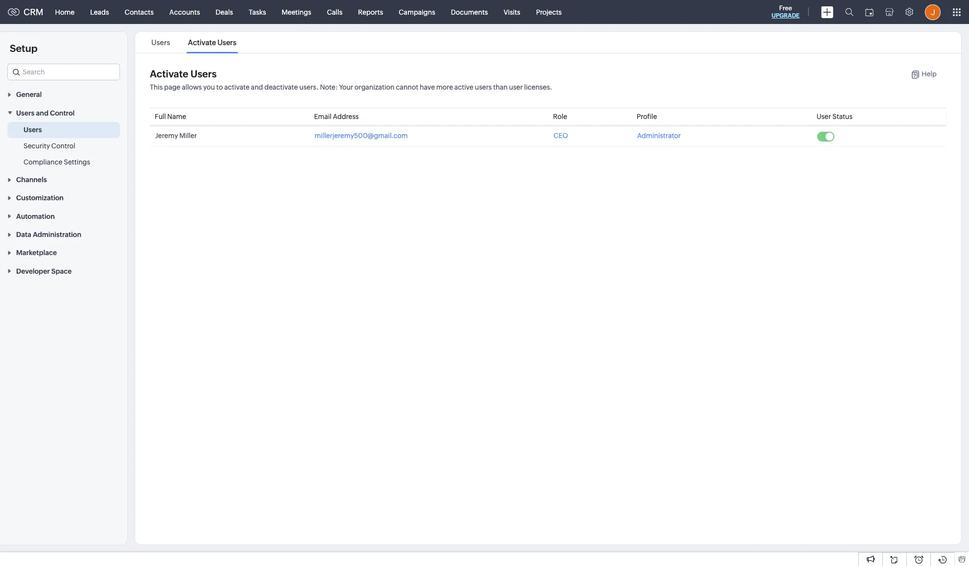 Task type: locate. For each thing, give the bounding box(es) containing it.
note:
[[320, 83, 338, 91]]

meetings link
[[274, 0, 319, 24]]

users up security
[[24, 126, 42, 134]]

0 vertical spatial activate
[[188, 38, 216, 47]]

administrator
[[638, 132, 681, 140]]

0 vertical spatial and
[[251, 83, 263, 91]]

help
[[922, 70, 937, 78]]

email address
[[314, 113, 359, 121]]

calls
[[327, 8, 343, 16]]

space
[[51, 267, 72, 275]]

list
[[143, 32, 245, 53]]

users up you
[[191, 68, 217, 79]]

activate users inside list
[[188, 38, 237, 47]]

activate users
[[188, 38, 237, 47], [150, 68, 217, 79]]

compliance
[[24, 158, 62, 166]]

users down the general at the top
[[16, 109, 35, 117]]

user
[[817, 113, 832, 121]]

developer space button
[[0, 262, 127, 280]]

free
[[780, 4, 793, 12]]

activate users up the allows
[[150, 68, 217, 79]]

activate users down deals link
[[188, 38, 237, 47]]

channels
[[16, 176, 47, 184]]

0 horizontal spatial users link
[[24, 125, 42, 135]]

users inside users and control region
[[24, 126, 42, 134]]

control up 'compliance settings' link
[[51, 142, 75, 150]]

security control
[[24, 142, 75, 150]]

miller
[[179, 132, 197, 140]]

users and control button
[[0, 104, 127, 122]]

help link
[[902, 70, 937, 79]]

meetings
[[282, 8, 311, 16]]

this page allows you to activate and deactivate users. note: your organization cannot have more active users than user licenses.
[[150, 83, 552, 91]]

leads link
[[82, 0, 117, 24]]

users link
[[150, 38, 172, 47], [24, 125, 42, 135]]

users down contacts
[[151, 38, 170, 47]]

administration
[[33, 231, 81, 239]]

jeremy
[[155, 132, 178, 140]]

control
[[50, 109, 75, 117], [51, 142, 75, 150]]

None field
[[7, 64, 120, 80]]

0 horizontal spatial and
[[36, 109, 48, 117]]

projects link
[[528, 0, 570, 24]]

user status
[[817, 113, 853, 121]]

Search text field
[[8, 64, 120, 80]]

control down general dropdown button
[[50, 109, 75, 117]]

home link
[[47, 0, 82, 24]]

reports
[[358, 8, 383, 16]]

you
[[203, 83, 215, 91]]

tasks
[[249, 8, 266, 16]]

activate users link
[[187, 38, 238, 47]]

activate
[[188, 38, 216, 47], [150, 68, 188, 79]]

jeremy miller
[[155, 132, 197, 140]]

1 vertical spatial control
[[51, 142, 75, 150]]

and right activate
[[251, 83, 263, 91]]

automation
[[16, 212, 55, 220]]

users link for activate users link
[[150, 38, 172, 47]]

1 vertical spatial users link
[[24, 125, 42, 135]]

0 vertical spatial control
[[50, 109, 75, 117]]

documents
[[451, 8, 488, 16]]

email
[[314, 113, 332, 121]]

channels button
[[0, 170, 127, 189]]

more
[[437, 83, 453, 91]]

users inside users and control dropdown button
[[16, 109, 35, 117]]

cannot
[[396, 83, 419, 91]]

0 vertical spatial users link
[[150, 38, 172, 47]]

users link down contacts
[[150, 38, 172, 47]]

data
[[16, 231, 31, 239]]

activate inside list
[[188, 38, 216, 47]]

your
[[339, 83, 353, 91]]

activate up page
[[150, 68, 188, 79]]

1 horizontal spatial and
[[251, 83, 263, 91]]

active
[[455, 83, 474, 91]]

1 horizontal spatial users link
[[150, 38, 172, 47]]

users and control region
[[0, 122, 127, 170]]

security control link
[[24, 141, 75, 151]]

crm link
[[8, 7, 43, 17]]

address
[[333, 113, 359, 121]]

customization button
[[0, 189, 127, 207]]

users link up security
[[24, 125, 42, 135]]

0 vertical spatial activate users
[[188, 38, 237, 47]]

calls link
[[319, 0, 350, 24]]

automation button
[[0, 207, 127, 225]]

ceo
[[554, 132, 568, 140]]

crm
[[24, 7, 43, 17]]

role
[[553, 113, 568, 121]]

profile
[[637, 113, 657, 121]]

and down the general at the top
[[36, 109, 48, 117]]

calendar image
[[866, 8, 874, 16]]

1 vertical spatial and
[[36, 109, 48, 117]]

users
[[151, 38, 170, 47], [218, 38, 237, 47], [191, 68, 217, 79], [16, 109, 35, 117], [24, 126, 42, 134]]

leads
[[90, 8, 109, 16]]

users.
[[299, 83, 319, 91]]

activate down accounts
[[188, 38, 216, 47]]

than
[[494, 83, 508, 91]]

millerjeremy500@gmail.com
[[315, 132, 408, 140]]

accounts
[[169, 8, 200, 16]]



Task type: vqa. For each thing, say whether or not it's contained in the screenshot.
'MEETINGS'
yes



Task type: describe. For each thing, give the bounding box(es) containing it.
search image
[[846, 8, 854, 16]]

contacts link
[[117, 0, 162, 24]]

activate
[[224, 83, 250, 91]]

projects
[[536, 8, 562, 16]]

and inside dropdown button
[[36, 109, 48, 117]]

full
[[155, 113, 166, 121]]

create menu image
[[822, 6, 834, 18]]

settings
[[64, 158, 90, 166]]

allows
[[182, 83, 202, 91]]

organization
[[355, 83, 395, 91]]

documents link
[[443, 0, 496, 24]]

search element
[[840, 0, 860, 24]]

to
[[216, 83, 223, 91]]

1 vertical spatial activate
[[150, 68, 188, 79]]

marketplace
[[16, 249, 57, 257]]

general
[[16, 91, 42, 99]]

tasks link
[[241, 0, 274, 24]]

list containing users
[[143, 32, 245, 53]]

customization
[[16, 194, 64, 202]]

profile image
[[926, 4, 941, 20]]

administrator link
[[638, 132, 681, 140]]

this
[[150, 83, 163, 91]]

status
[[833, 113, 853, 121]]

general button
[[0, 85, 127, 104]]

visits
[[504, 8, 521, 16]]

control inside region
[[51, 142, 75, 150]]

visits link
[[496, 0, 528, 24]]

marketplace button
[[0, 244, 127, 262]]

page
[[164, 83, 181, 91]]

data administration button
[[0, 225, 127, 244]]

developer
[[16, 267, 50, 275]]

ceo link
[[554, 132, 568, 140]]

user
[[509, 83, 523, 91]]

millerjeremy500@gmail.com link
[[315, 132, 408, 140]]

deals
[[216, 8, 233, 16]]

users and control
[[16, 109, 75, 117]]

users
[[475, 83, 492, 91]]

users down deals
[[218, 38, 237, 47]]

create menu element
[[816, 0, 840, 24]]

contacts
[[125, 8, 154, 16]]

deactivate
[[265, 83, 298, 91]]

home
[[55, 8, 75, 16]]

profile element
[[920, 0, 947, 24]]

users link for security control link
[[24, 125, 42, 135]]

have
[[420, 83, 435, 91]]

upgrade
[[772, 12, 800, 19]]

name
[[167, 113, 186, 121]]

setup
[[10, 43, 37, 54]]

security
[[24, 142, 50, 150]]

control inside dropdown button
[[50, 109, 75, 117]]

1 vertical spatial activate users
[[150, 68, 217, 79]]

reports link
[[350, 0, 391, 24]]

licenses.
[[524, 83, 552, 91]]

full name
[[155, 113, 186, 121]]

compliance settings link
[[24, 157, 90, 167]]

campaigns
[[399, 8, 435, 16]]

free upgrade
[[772, 4, 800, 19]]

developer space
[[16, 267, 72, 275]]

accounts link
[[162, 0, 208, 24]]

deals link
[[208, 0, 241, 24]]

campaigns link
[[391, 0, 443, 24]]

compliance settings
[[24, 158, 90, 166]]

data administration
[[16, 231, 81, 239]]



